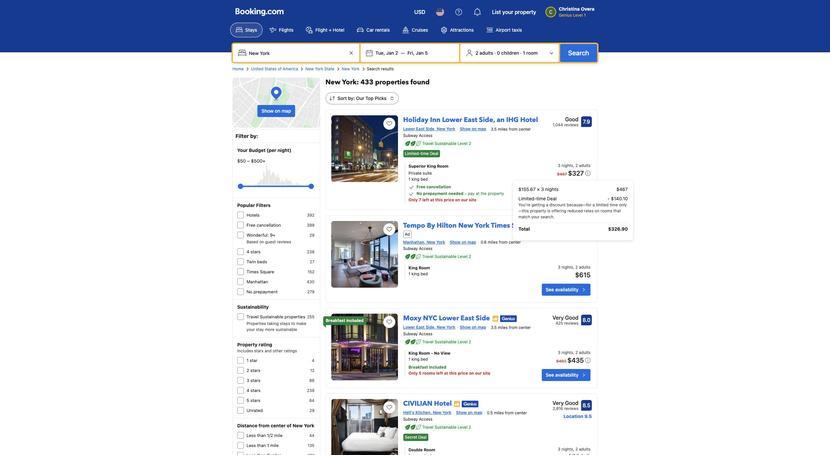 Task type: locate. For each thing, give the bounding box(es) containing it.
room inside king room 1 king bed
[[419, 266, 430, 271]]

1 vertical spatial 3.5 miles from center subway access
[[403, 325, 531, 337]]

york
[[315, 66, 323, 71], [351, 66, 360, 71], [447, 126, 455, 131], [475, 221, 490, 230], [436, 240, 445, 245], [447, 325, 455, 330], [443, 411, 452, 416], [304, 423, 314, 429]]

0 vertical spatial side,
[[479, 115, 495, 124]]

2 4 stars from the top
[[247, 388, 261, 393]]

very down search.
[[553, 222, 564, 228]]

4 good from the top
[[565, 400, 579, 407]]

1 scored 8.5 element from the top
[[581, 222, 592, 233]]

jan right fri,
[[416, 50, 424, 56]]

0 vertical spatial left
[[422, 198, 429, 203]]

your inside list your property "link"
[[503, 9, 514, 15]]

room for king room  - no view 1 king bed breakfast included only 5 rooms left at this price on our site
[[419, 351, 430, 356]]

property up the "taxis" at the top right
[[515, 9, 536, 15]]

travel sustainable level 2
[[422, 141, 471, 146], [422, 254, 471, 259], [422, 340, 471, 345], [422, 425, 471, 430]]

1 very good element from the top
[[553, 221, 579, 229]]

very
[[553, 222, 564, 228], [553, 315, 564, 321], [553, 400, 564, 407]]

3 see availability link from the top
[[542, 369, 591, 381]]

0 vertical spatial time
[[421, 151, 429, 156]]

0 vertical spatial location
[[564, 236, 583, 241]]

1 horizontal spatial of
[[287, 423, 292, 429]]

1 vertical spatial -
[[431, 351, 433, 356]]

private
[[409, 171, 422, 176]]

, down location 9.4
[[573, 265, 575, 270]]

tempo by hilton new york times square image
[[331, 221, 398, 288]]

search results updated. new york: 433 properties found. element
[[326, 78, 598, 87]]

king for moxy
[[409, 351, 418, 356]]

scored 8.5 element containing 8.5
[[581, 400, 592, 411]]

good left scored 7.9 element
[[565, 116, 579, 122]]

1 vertical spatial only
[[409, 371, 418, 376]]

(per
[[267, 148, 276, 153]]

flights link
[[264, 23, 299, 37]]

wonderful:
[[247, 233, 269, 238]]

1 vertical spatial free
[[247, 223, 256, 228]]

1 vertical spatial cancellation
[[257, 223, 281, 228]]

list your property link
[[488, 4, 540, 20]]

travel sustainable level 2 up view
[[422, 340, 471, 345]]

0 horizontal spatial of
[[278, 66, 282, 71]]

0 vertical spatial see availability
[[546, 185, 579, 191]]

, down location 9.5
[[573, 447, 575, 452]]

$467 up "$140.10"
[[617, 187, 628, 192]]

our inside king room  - no view 1 king bed breakfast included only 5 rooms left at this price on our site
[[475, 371, 482, 376]]

reviews inside very good 425 reviews
[[564, 321, 579, 326]]

center inside 0.6 miles from center subway access
[[509, 240, 521, 245]]

less for less than 1 mile
[[247, 443, 256, 449]]

very for very good
[[553, 222, 564, 228]]

search inside search button
[[568, 49, 589, 57]]

3.5 miles from center subway access for 1,044
[[403, 127, 531, 138]]

center for tempo by hilton new york times square
[[509, 240, 521, 245]]

1 vertical spatial 3.5
[[491, 325, 497, 330]]

1 vertical spatial 5
[[419, 371, 422, 376]]

no
[[417, 191, 422, 196], [247, 289, 252, 295], [434, 351, 440, 356]]

1 see availability link from the top
[[542, 182, 591, 194]]

travel sustainable level 2 down 0.5 miles from center subway access
[[422, 425, 471, 430]]

very inside very good 2,816 reviews
[[553, 400, 564, 407]]

4 up 12
[[312, 358, 315, 363]]

than for 1/2
[[257, 433, 266, 439]]

1 horizontal spatial our
[[475, 371, 482, 376]]

see availability for moxy nyc lower east side
[[546, 372, 579, 378]]

properties down results
[[375, 78, 409, 87]]

0 vertical spatial square
[[512, 221, 535, 230]]

king inside king room 1 king bed
[[409, 266, 418, 271]]

1 238 from the top
[[307, 250, 315, 255]]

ad
[[405, 232, 410, 237]]

deal
[[430, 151, 439, 156], [547, 196, 557, 202], [418, 435, 427, 440]]

miles for civilian hotel
[[494, 411, 504, 416]]

by: for filter
[[250, 133, 258, 139]]

free down private suite 1 king bed
[[417, 185, 426, 190]]

4 stars down based
[[247, 249, 261, 255]]

property inside "you're getting a discount because—for a limited time only —this property is offering reduced rates on rooms that match your search."
[[530, 209, 546, 214]]

0 horizontal spatial search
[[367, 66, 380, 71]]

availability for tempo by hilton new york times square
[[555, 287, 579, 293]]

0 vertical spatial deal
[[430, 151, 439, 156]]

very good element up location 9.5
[[553, 399, 579, 408]]

$467 left the $327
[[557, 172, 567, 177]]

Where are you going? field
[[246, 47, 348, 59]]

sustainable down 0.5 miles from center subway access
[[435, 425, 457, 430]]

2 travel sustainable level 2 from the top
[[422, 254, 471, 259]]

2 see from the top
[[546, 287, 554, 293]]

3.5 for good
[[491, 325, 497, 330]]

0 vertical spatial this
[[435, 198, 443, 203]]

8.0
[[583, 317, 591, 324]]

see availability link for tempo by hilton new york times square
[[542, 284, 591, 296]]

5 right fri,
[[425, 50, 428, 56]]

2 238 from the top
[[307, 388, 315, 393]]

1 good from the top
[[565, 116, 579, 122]]

1 vertical spatial by:
[[250, 133, 258, 139]]

×
[[537, 187, 540, 192]]

$483
[[556, 359, 567, 364]]

2 than from the top
[[257, 443, 266, 449]]

1 king from the top
[[412, 177, 420, 182]]

room inside king room  - no view 1 king bed breakfast included only 5 rooms left at this price on our site
[[419, 351, 430, 356]]

at down view
[[444, 371, 448, 376]]

1 vertical spatial this
[[449, 371, 457, 376]]

subway inside 0.5 miles from center subway access
[[403, 417, 418, 422]]

location down very good "link" at the right of the page
[[564, 236, 583, 241]]

3 availability from the top
[[555, 372, 579, 378]]

hilton
[[437, 221, 457, 230]]

properties
[[375, 78, 409, 87], [285, 314, 305, 320]]

5
[[425, 50, 428, 56], [419, 371, 422, 376], [247, 398, 249, 404]]

east inside moxy nyc lower east side link
[[461, 314, 474, 323]]

1 horizontal spatial breakfast
[[409, 365, 428, 370]]

and
[[265, 349, 272, 354]]

level for tempo by hilton new york times square
[[458, 254, 468, 259]]

1 29 from the top
[[310, 233, 315, 238]]

scored 8.5 element inside very good "link"
[[581, 222, 592, 233]]

mile down 1/2
[[270, 443, 279, 449]]

less down 'less than 1/2 mile'
[[247, 443, 256, 449]]

0 vertical spatial search
[[568, 49, 589, 57]]

limited- up you're
[[519, 196, 537, 202]]

miles for tempo by hilton new york times square
[[488, 240, 498, 245]]

good right 425
[[565, 315, 579, 321]]

property
[[237, 342, 258, 348]]

your account menu christina overa genius level 1 element
[[546, 3, 597, 18]]

0 horizontal spatial by:
[[250, 133, 258, 139]]

2 less from the top
[[247, 443, 256, 449]]

3 nights , 2 adults up the $327
[[558, 163, 591, 168]]

1 3 nights , 2 adults from the top
[[558, 163, 591, 168]]

1 , from the top
[[573, 163, 575, 168]]

reviews inside very good 2,816 reviews
[[564, 407, 579, 412]]

2 jan from the left
[[416, 50, 424, 56]]

hotel right +
[[333, 27, 344, 33]]

subway for civilian hotel
[[403, 417, 418, 422]]

time
[[421, 151, 429, 156], [537, 196, 546, 202], [610, 203, 618, 208]]

steps
[[280, 321, 290, 326]]

4 , from the top
[[573, 447, 575, 452]]

filter by:
[[236, 133, 258, 139]]

4 stars
[[247, 249, 261, 255], [247, 388, 261, 393]]

reviews up location 9.5
[[564, 407, 579, 412]]

king inside king room  - no view 1 king bed breakfast included only 5 rooms left at this price on our site
[[409, 351, 418, 356]]

3 see from the top
[[546, 372, 554, 378]]

than left 1/2
[[257, 433, 266, 439]]

very for very good 425 reviews
[[553, 315, 564, 321]]

1 than from the top
[[257, 433, 266, 439]]

430
[[307, 280, 315, 285]]

hotel
[[333, 27, 344, 33], [520, 115, 538, 124], [434, 399, 452, 409]]

3 see availability from the top
[[546, 372, 579, 378]]

1 horizontal spatial site
[[483, 371, 490, 376]]

- up the limited
[[608, 196, 610, 202]]

lower east side, new york for 1,044
[[403, 126, 455, 131]]

east left 'side'
[[461, 314, 474, 323]]

map inside button
[[282, 108, 291, 114]]

this right 7
[[435, 198, 443, 203]]

0 vertical spatial bed
[[421, 177, 428, 182]]

no inside king room  - no view 1 king bed breakfast included only 5 rooms left at this price on our site
[[434, 351, 440, 356]]

2 good from the top
[[565, 222, 579, 228]]

0 horizontal spatial limited-time deal
[[405, 151, 439, 156]]

bed inside king room  - no view 1 king bed breakfast included only 5 rooms left at this price on our site
[[421, 357, 428, 362]]

from for civilian hotel
[[505, 411, 514, 416]]

access for tempo
[[419, 246, 433, 251]]

2 access from the top
[[419, 246, 433, 251]]

2 subway from the top
[[403, 246, 418, 251]]

0 horizontal spatial site
[[469, 198, 477, 203]]

properties inside travel sustainable properties 255 properties taking steps to make your stay more sustainable
[[285, 314, 305, 320]]

0 vertical spatial 238
[[307, 250, 315, 255]]

lower east side, new york
[[403, 126, 455, 131], [403, 325, 455, 330]]

miles inside 0.5 miles from center subway access
[[494, 411, 504, 416]]

genius discounts available at this property. image
[[500, 316, 517, 322], [500, 316, 517, 322], [462, 401, 479, 408], [462, 401, 479, 408]]

access down nyc
[[419, 332, 433, 337]]

side,
[[479, 115, 495, 124], [426, 126, 436, 131], [426, 325, 436, 330]]

1 vertical spatial scored 8.5 element
[[581, 400, 592, 411]]

limited
[[596, 203, 609, 208]]

price inside king room  - no view 1 king bed breakfast included only 5 rooms left at this price on our site
[[458, 371, 468, 376]]

on inside "you're getting a discount because—for a limited time only —this property is offering reduced rates on rooms that match your search."
[[595, 209, 600, 214]]

more
[[265, 327, 275, 332]]

0 vertical spatial 29
[[310, 233, 315, 238]]

map for tempo by hilton new york times square
[[468, 240, 476, 245]]

2 29 from the top
[[310, 409, 315, 414]]

airport taxis
[[496, 27, 522, 33]]

2 inside dropdown button
[[476, 50, 478, 56]]

nights
[[562, 163, 573, 168], [545, 187, 559, 192], [562, 265, 573, 270], [562, 350, 573, 355], [562, 447, 573, 452]]

0 vertical spatial breakfast
[[326, 318, 345, 324]]

0 horizontal spatial limited-
[[405, 151, 421, 156]]

room for double room
[[424, 448, 435, 453]]

2 bed from the top
[[421, 272, 428, 277]]

2 adults · 0 children · 1 room button
[[463, 47, 556, 59]]

2 vertical spatial bed
[[421, 357, 428, 362]]

subway down the manhattan,
[[403, 246, 418, 251]]

2 vertical spatial your
[[247, 327, 255, 332]]

1 · from the left
[[495, 50, 496, 56]]

1 vertical spatial our
[[475, 371, 482, 376]]

lower east side, new york down inn
[[403, 126, 455, 131]]

mile right 1/2
[[274, 433, 283, 439]]

3 bed from the top
[[421, 357, 428, 362]]

—this
[[519, 209, 529, 214]]

good up location 9.5
[[565, 400, 579, 407]]

2 scored 8.5 element from the top
[[581, 400, 592, 411]]

1 3.5 from the top
[[491, 127, 497, 132]]

3 inside 3 nights , 2 adults $615
[[558, 265, 561, 270]]

king inside king room  - no view 1 king bed breakfast included only 5 rooms left at this price on our site
[[412, 357, 420, 362]]

1 very from the top
[[553, 222, 564, 228]]

sustainable for civilian
[[435, 425, 457, 430]]

433
[[361, 78, 374, 87]]

see availability for tempo by hilton new york times square
[[546, 287, 579, 293]]

· left '0'
[[495, 50, 496, 56]]

very good element
[[553, 221, 579, 229], [553, 314, 579, 322], [553, 399, 579, 408]]

side, down inn
[[426, 126, 436, 131]]

2 vertical spatial 4
[[247, 388, 249, 393]]

2 availability from the top
[[555, 287, 579, 293]]

very inside "link"
[[553, 222, 564, 228]]

location 9.4
[[564, 236, 592, 241]]

1 access from the top
[[419, 133, 433, 138]]

2 very from the top
[[553, 315, 564, 321]]

4 travel sustainable level 2 from the top
[[422, 425, 471, 430]]

because—for
[[567, 203, 592, 208]]

lower
[[442, 115, 462, 124], [403, 126, 415, 131], [439, 314, 459, 323], [403, 325, 415, 330]]

no for no prepayment
[[247, 289, 252, 295]]

2 horizontal spatial no
[[434, 351, 440, 356]]

this property is part of our preferred partner program. it's committed to providing excellent service and good value. it'll pay us a higher commission if you make a booking. image for civilian hotel
[[454, 401, 461, 408]]

1 3.5 miles from center subway access from the top
[[403, 127, 531, 138]]

0 vertical spatial property
[[515, 9, 536, 15]]

1 vertical spatial lower east side, new york
[[403, 325, 455, 330]]

very inside very good 425 reviews
[[553, 315, 564, 321]]

left
[[422, 198, 429, 203], [436, 371, 443, 376]]

1 horizontal spatial at
[[444, 371, 448, 376]]

access
[[419, 133, 433, 138], [419, 246, 433, 251], [419, 332, 433, 337], [419, 417, 433, 422]]

1 lower east side, new york from the top
[[403, 126, 455, 131]]

scored 8.5 element
[[581, 222, 592, 233], [581, 400, 592, 411]]

limited- up superior
[[405, 151, 421, 156]]

superior king room
[[409, 164, 449, 169]]

see for tempo by hilton new york times square
[[546, 287, 554, 293]]

very good element for 8.5
[[553, 399, 579, 408]]

0 vertical spatial 3.5 miles from center subway access
[[403, 127, 531, 138]]

a up rates
[[593, 203, 595, 208]]

sustainable down inn
[[435, 141, 457, 146]]

1 inside king room  - no view 1 king bed breakfast included only 5 rooms left at this price on our site
[[409, 357, 411, 362]]

airport
[[496, 27, 511, 33]]

0 vertical spatial king
[[427, 164, 436, 169]]

very left scored 8.0 element
[[553, 315, 564, 321]]

4 subway from the top
[[403, 417, 418, 422]]

$50
[[237, 158, 246, 164]]

bed for suite
[[421, 177, 428, 182]]

2 see availability link from the top
[[542, 284, 591, 296]]

nights inside 3 nights , 2 adults $615
[[562, 265, 573, 270]]

price down needed
[[444, 198, 454, 203]]

1 4 stars from the top
[[247, 249, 261, 255]]

york up 44
[[304, 423, 314, 429]]

room right superior
[[437, 164, 449, 169]]

cancellation up only 7 left at this price on our site
[[427, 185, 451, 190]]

beds
[[257, 259, 267, 265]]

2 horizontal spatial time
[[610, 203, 618, 208]]

room right double
[[424, 448, 435, 453]]

0 vertical spatial at
[[476, 191, 480, 196]]

hotel right ihg
[[520, 115, 538, 124]]

site down king room  - no view link
[[483, 371, 490, 376]]

bed inside private suite 1 king bed
[[421, 177, 428, 182]]

1 horizontal spatial search
[[568, 49, 589, 57]]

4 access from the top
[[419, 417, 433, 422]]

from for moxy nyc lower east side
[[509, 325, 518, 330]]

bed
[[421, 177, 428, 182], [421, 272, 428, 277], [421, 357, 428, 362]]

1 star
[[247, 358, 258, 363]]

3 good from the top
[[565, 315, 579, 321]]

2 , from the top
[[573, 265, 575, 270]]

2 very good element from the top
[[553, 314, 579, 322]]

3 king from the top
[[412, 357, 420, 362]]

from inside 0.6 miles from center subway access
[[499, 240, 508, 245]]

map
[[282, 108, 291, 114], [478, 126, 486, 131], [468, 240, 476, 245], [478, 325, 486, 330], [474, 411, 482, 416]]

1 vertical spatial 29
[[310, 409, 315, 414]]

sustainable down 0.6 miles from center subway access
[[435, 254, 457, 259]]

2 vertical spatial very good element
[[553, 399, 579, 408]]

5 up "civilian hotel" link
[[419, 371, 422, 376]]

search for search
[[568, 49, 589, 57]]

3.5 miles from center subway access for good
[[403, 325, 531, 337]]

0 vertical spatial see availability link
[[542, 182, 591, 194]]

stars inside property rating includes stars and other ratings
[[254, 349, 264, 354]]

king inside private suite 1 king bed
[[412, 177, 420, 182]]

miles down this property is part of our preferred partner program. it's committed to providing excellent service and good value. it'll pay us a higher commission if you make a booking. icon at the bottom right of the page
[[498, 325, 508, 330]]

travel sustainable level 2 for nyc
[[422, 340, 471, 345]]

bed inside king room 1 king bed
[[421, 272, 428, 277]]

location for civilian hotel
[[564, 414, 584, 420]]

2 vertical spatial see availability
[[546, 372, 579, 378]]

2 up $615 on the right of page
[[576, 265, 578, 270]]

0 vertical spatial limited-
[[405, 151, 421, 156]]

travel down nyc
[[422, 340, 434, 345]]

1 vertical spatial very
[[553, 315, 564, 321]]

limited-time deal up superior
[[405, 151, 439, 156]]

travel for civilian
[[422, 425, 434, 430]]

2 vertical spatial availability
[[555, 372, 579, 378]]

3 access from the top
[[419, 332, 433, 337]]

property right the
[[488, 191, 504, 196]]

3 travel sustainable level 2 from the top
[[422, 340, 471, 345]]

good inside "link"
[[565, 222, 579, 228]]

prepayment up only 7 left at this price on our site
[[423, 191, 448, 196]]

needed
[[449, 191, 464, 196]]

access inside 0.5 miles from center subway access
[[419, 417, 433, 422]]

3 nights , 2 adults down location 9.5
[[558, 447, 591, 452]]

1 horizontal spatial rooms
[[601, 209, 613, 214]]

mile for less than 1 mile
[[270, 443, 279, 449]]

cancellation up the 9+ at the left bottom of the page
[[257, 223, 281, 228]]

reviews for very good 425 reviews
[[564, 321, 579, 326]]

3 subway from the top
[[403, 332, 418, 337]]

king left view
[[409, 351, 418, 356]]

miles right 0.5
[[494, 411, 504, 416]]

0 horizontal spatial included
[[346, 318, 364, 324]]

see availability link down the $327
[[542, 182, 591, 194]]

1 subway from the top
[[403, 133, 418, 138]]

1 vertical spatial price
[[458, 371, 468, 376]]

moxy
[[403, 314, 422, 323]]

times left total
[[491, 221, 510, 230]]

0 vertical spatial by:
[[348, 95, 355, 101]]

1 vertical spatial see
[[546, 287, 554, 293]]

1 vertical spatial mile
[[270, 443, 279, 449]]

york down "holiday inn lower east side, an ihg hotel" at the top of page
[[447, 126, 455, 131]]

3 , from the top
[[573, 350, 575, 355]]

0 vertical spatial times
[[491, 221, 510, 230]]

search for search results
[[367, 66, 380, 71]]

2 vertical spatial see
[[546, 372, 554, 378]]

sustainable up view
[[435, 340, 457, 345]]

1 only from the top
[[409, 198, 418, 203]]

1 horizontal spatial ·
[[520, 50, 522, 56]]

0 vertical spatial less
[[247, 433, 256, 439]]

breakfast
[[326, 318, 345, 324], [409, 365, 428, 370]]

1 less from the top
[[247, 433, 256, 439]]

rooms up "civilian hotel" link
[[423, 371, 435, 376]]

2 vertical spatial at
[[444, 371, 448, 376]]

2 3.5 miles from center subway access from the top
[[403, 325, 531, 337]]

3.5 down an
[[491, 127, 497, 132]]

show inside button
[[262, 108, 274, 114]]

center for moxy nyc lower east side
[[519, 325, 531, 330]]

2 3 nights , 2 adults from the top
[[558, 350, 591, 355]]

availability
[[555, 185, 579, 191], [555, 287, 579, 293], [555, 372, 579, 378]]

4 stars for beds
[[247, 249, 261, 255]]

overa
[[581, 6, 595, 12]]

1 vertical spatial at
[[430, 198, 434, 203]]

7.9
[[583, 119, 590, 125]]

0 horizontal spatial prepayment
[[254, 289, 278, 295]]

0 horizontal spatial $467
[[557, 172, 567, 177]]

2 · from the left
[[520, 50, 522, 56]]

3 very from the top
[[553, 400, 564, 407]]

king inside king room 1 king bed
[[412, 272, 420, 277]]

tue, jan 2 — fri, jan 5
[[376, 50, 428, 56]]

from for tempo by hilton new york times square
[[499, 240, 508, 245]]

deal up superior king room
[[430, 151, 439, 156]]

$435
[[568, 357, 584, 364]]

at left the
[[476, 191, 480, 196]]

9.4
[[584, 236, 592, 241]]

show on map for tempo by hilton new york times square
[[450, 240, 476, 245]]

2 only from the top
[[409, 371, 418, 376]]

rooms inside king room  - no view 1 king bed breakfast included only 5 rooms left at this price on our site
[[423, 371, 435, 376]]

1 see availability from the top
[[546, 185, 579, 191]]

time inside "you're getting a discount because—for a limited time only —this property is offering reduced rates on rooms that match your search."
[[610, 203, 618, 208]]

bed for room
[[421, 272, 428, 277]]

travel sustainable level 2 for by
[[422, 254, 471, 259]]

1 horizontal spatial –
[[465, 191, 467, 196]]

no for no prepayment needed – pay at the property
[[417, 191, 422, 196]]

0 vertical spatial 5
[[425, 50, 428, 56]]

united states of america
[[251, 66, 298, 71]]

free cancellation up wonderful: 9+
[[247, 223, 281, 228]]

0.6 miles from center subway access
[[403, 240, 521, 251]]

0 vertical spatial very
[[553, 222, 564, 228]]

2 vertical spatial king
[[412, 357, 420, 362]]

center inside 0.5 miles from center subway access
[[515, 411, 527, 416]]

1 horizontal spatial deal
[[430, 151, 439, 156]]

taxis
[[512, 27, 522, 33]]

29 for unrated
[[310, 409, 315, 414]]

0 vertical spatial included
[[346, 318, 364, 324]]

access for civilian
[[419, 417, 433, 422]]

limited-
[[405, 151, 421, 156], [519, 196, 537, 202]]

search
[[568, 49, 589, 57], [367, 66, 380, 71]]

0 horizontal spatial times
[[247, 269, 259, 275]]

1 horizontal spatial prepayment
[[423, 191, 448, 196]]

2 vertical spatial hotel
[[434, 399, 452, 409]]

, up $435 at bottom
[[573, 350, 575, 355]]

3 very good element from the top
[[553, 399, 579, 408]]

moxy nyc lower east side image
[[331, 314, 398, 381]]

at right 7
[[430, 198, 434, 203]]

good inside very good 425 reviews
[[565, 315, 579, 321]]

4 for 2 stars
[[247, 388, 249, 393]]

availability down $483
[[555, 372, 579, 378]]

rooms inside "you're getting a discount because—for a limited time only —this property is offering reduced rates on rooms that match your search."
[[601, 209, 613, 214]]

at
[[476, 191, 480, 196], [430, 198, 434, 203], [444, 371, 448, 376]]

1 horizontal spatial your
[[503, 9, 514, 15]]

access inside 0.6 miles from center subway access
[[419, 246, 433, 251]]

1 vertical spatial availability
[[555, 287, 579, 293]]

your
[[503, 9, 514, 15], [531, 215, 540, 220], [247, 327, 255, 332]]

the
[[481, 191, 487, 196]]

very good link
[[550, 219, 592, 234]]

rooms down the limited
[[601, 209, 613, 214]]

2 3.5 from the top
[[491, 325, 497, 330]]

subway inside 0.6 miles from center subway access
[[403, 246, 418, 251]]

2 vertical spatial see availability link
[[542, 369, 591, 381]]

pay
[[468, 191, 475, 196]]

level down 0.5 miles from center subway access
[[458, 425, 468, 430]]

see for moxy nyc lower east side
[[546, 372, 554, 378]]

good inside good 1,044 reviews
[[565, 116, 579, 122]]

1 vertical spatial side,
[[426, 126, 436, 131]]

miles inside 0.6 miles from center subway access
[[488, 240, 498, 245]]

room
[[527, 50, 538, 56]]

east left an
[[464, 115, 477, 124]]

0 horizontal spatial ·
[[495, 50, 496, 56]]

– right the $50
[[247, 158, 250, 164]]

1 bed from the top
[[421, 177, 428, 182]]

only inside king room  - no view 1 king bed breakfast included only 5 rooms left at this price on our site
[[409, 371, 418, 376]]

2 horizontal spatial 5
[[425, 50, 428, 56]]

2 vertical spatial 3 nights , 2 adults
[[558, 447, 591, 452]]

hotel up hell's kitchen, new york
[[434, 399, 452, 409]]

2 lower east side, new york from the top
[[403, 325, 455, 330]]

a
[[546, 203, 548, 208], [593, 203, 595, 208]]

sustainable
[[276, 327, 297, 332]]

1 vertical spatial rooms
[[423, 371, 435, 376]]

ratings
[[284, 349, 297, 354]]

tue,
[[376, 50, 385, 56]]

1 inside 2 adults · 0 children · 1 room dropdown button
[[523, 50, 525, 56]]

3.5 for 1,044
[[491, 127, 497, 132]]

group
[[241, 181, 311, 192]]

a up is
[[546, 203, 548, 208]]

level down 0.6 miles from center subway access
[[458, 254, 468, 259]]

good inside very good 2,816 reviews
[[565, 400, 579, 407]]

new
[[306, 66, 314, 71], [342, 66, 350, 71], [326, 78, 341, 87], [437, 126, 446, 131], [458, 221, 474, 230], [427, 240, 435, 245], [437, 325, 446, 330], [433, 411, 442, 416], [293, 423, 303, 429]]

from inside 0.5 miles from center subway access
[[505, 411, 514, 416]]

lower east side, new york for good
[[403, 325, 455, 330]]

2 left '0'
[[476, 50, 478, 56]]

reviews right 425
[[564, 321, 579, 326]]

free
[[417, 185, 426, 190], [247, 223, 256, 228]]

0 vertical spatial cancellation
[[427, 185, 451, 190]]

2 king from the top
[[412, 272, 420, 277]]

1 vertical spatial free cancellation
[[247, 223, 281, 228]]

lower inside 'holiday inn lower east side, an ihg hotel' link
[[442, 115, 462, 124]]

civilian hotel
[[403, 399, 452, 409]]

0 horizontal spatial breakfast
[[326, 318, 345, 324]]

0 horizontal spatial hotel
[[333, 27, 344, 33]]

stars up twin beds
[[251, 249, 261, 255]]

map for moxy nyc lower east side
[[478, 325, 486, 330]]

1 vertical spatial 3 nights , 2 adults
[[558, 350, 591, 355]]

1 horizontal spatial hotel
[[434, 399, 452, 409]]

$50 – $500+
[[237, 158, 266, 164]]

1 a from the left
[[546, 203, 548, 208]]

3.5 down this property is part of our preferred partner program. it's committed to providing excellent service and good value. it'll pay us a higher commission if you make a booking. icon at the bottom right of the page
[[491, 325, 497, 330]]

29 for wonderful: 9+
[[310, 233, 315, 238]]

of
[[278, 66, 282, 71], [287, 423, 292, 429]]

total
[[519, 226, 530, 232]]

prepayment down manhattan
[[254, 289, 278, 295]]

room left view
[[419, 351, 430, 356]]

king
[[427, 164, 436, 169], [409, 266, 418, 271], [409, 351, 418, 356]]

this inside king room  - no view 1 king bed breakfast included only 5 rooms left at this price on our site
[[449, 371, 457, 376]]

1,044
[[553, 122, 563, 127]]

2 see availability from the top
[[546, 287, 579, 293]]

2 horizontal spatial at
[[476, 191, 480, 196]]

1 horizontal spatial by:
[[348, 95, 355, 101]]

miles for moxy nyc lower east side
[[498, 325, 508, 330]]

side, for very
[[426, 325, 436, 330]]

this property is part of our preferred partner program. it's committed to providing excellent service and good value. it'll pay us a higher commission if you make a booking. image
[[492, 316, 499, 322], [454, 401, 461, 408], [454, 401, 461, 408]]



Task type: vqa. For each thing, say whether or not it's contained in the screenshot.


Task type: describe. For each thing, give the bounding box(es) containing it.
york down moxy nyc lower east side
[[447, 325, 455, 330]]

- inside king room  - no view 1 king bed breakfast included only 5 rooms left at this price on our site
[[431, 351, 433, 356]]

, inside 3 nights , 2 adults $615
[[573, 265, 575, 270]]

0 vertical spatial our
[[461, 198, 468, 203]]

unrated
[[247, 408, 263, 414]]

on inside button
[[275, 108, 280, 114]]

york up 0.6
[[475, 221, 490, 230]]

lower down holiday
[[403, 126, 415, 131]]

property rating includes stars and other ratings
[[237, 342, 297, 354]]

airport taxis link
[[481, 23, 528, 37]]

good for very good 2,816 reviews
[[565, 400, 579, 407]]

king room  - no view 1 king bed breakfast included only 5 rooms left at this price on our site
[[409, 351, 490, 376]]

travel for tempo
[[422, 254, 434, 259]]

show for civilian hotel
[[456, 411, 467, 416]]

2 down 0.5 miles from center subway access
[[469, 425, 471, 430]]

stars down 3 stars
[[251, 388, 261, 393]]

king for tempo
[[409, 266, 418, 271]]

prepayment for no prepayment needed – pay at the property
[[423, 191, 448, 196]]

by
[[427, 221, 435, 230]]

152
[[308, 270, 315, 275]]

1 see from the top
[[546, 185, 554, 191]]

sort by: our top picks
[[338, 95, 387, 101]]

2 down 1 star
[[247, 368, 249, 373]]

238 for times square
[[307, 250, 315, 255]]

map for civilian hotel
[[474, 411, 482, 416]]

booking.com image
[[236, 8, 284, 16]]

1 horizontal spatial limited-time deal
[[519, 196, 557, 202]]

attractions link
[[435, 23, 480, 37]]

1 horizontal spatial properties
[[375, 78, 409, 87]]

manhattan
[[247, 279, 268, 285]]

subway for tempo by hilton new york times square
[[403, 246, 418, 251]]

stars down star
[[250, 368, 260, 373]]

$327
[[568, 170, 584, 177]]

3 nights , 2 adults for $435
[[558, 350, 591, 355]]

nyc
[[423, 314, 437, 323]]

adults up $435 at bottom
[[579, 350, 591, 355]]

travel sustainable level 2 for hotel
[[422, 425, 471, 430]]

kitchen,
[[416, 411, 432, 416]]

good for very good
[[565, 222, 579, 228]]

your inside "you're getting a discount because—for a limited time only —this property is offering reduced rates on rooms that match your search."
[[531, 215, 540, 220]]

stays link
[[230, 23, 263, 37]]

less than 1/2 mile
[[247, 433, 283, 439]]

1 vertical spatial hotel
[[520, 115, 538, 124]]

your inside travel sustainable properties 255 properties taking steps to make your stay more sustainable
[[247, 327, 255, 332]]

an
[[497, 115, 505, 124]]

1 horizontal spatial $467
[[617, 187, 628, 192]]

show on map for civilian hotel
[[456, 411, 482, 416]]

moxy nyc lower east side
[[403, 314, 490, 323]]

scored 8.5 element for tempo by hilton new york times square
[[581, 222, 592, 233]]

stars down 2 stars on the left bottom
[[251, 378, 261, 383]]

1 availability from the top
[[555, 185, 579, 191]]

left inside king room  - no view 1 king bed breakfast included only 5 rooms left at this price on our site
[[436, 371, 443, 376]]

0 vertical spatial $467
[[557, 172, 567, 177]]

show for tempo by hilton new york times square
[[450, 240, 461, 245]]

only 7 left at this price on our site
[[409, 198, 477, 203]]

king for private
[[412, 177, 420, 182]]

1 vertical spatial of
[[287, 423, 292, 429]]

search.
[[541, 215, 555, 220]]

based on guest reviews
[[247, 240, 291, 245]]

included inside king room  - no view 1 king bed breakfast included only 5 rooms left at this price on our site
[[429, 365, 447, 370]]

0.6
[[481, 240, 487, 245]]

1 vertical spatial square
[[260, 269, 274, 275]]

sustainable for tempo
[[435, 254, 457, 259]]

show for moxy nyc lower east side
[[460, 325, 471, 330]]

holiday
[[403, 115, 429, 124]]

1 horizontal spatial cancellation
[[427, 185, 451, 190]]

location for tempo by hilton new york times square
[[564, 236, 583, 241]]

0 horizontal spatial –
[[247, 158, 250, 164]]

very for very good 2,816 reviews
[[553, 400, 564, 407]]

car
[[366, 27, 374, 33]]

hotels
[[247, 213, 260, 218]]

new york: 433 properties found
[[326, 78, 430, 87]]

level for moxy nyc lower east side
[[458, 340, 468, 345]]

travel inside travel sustainable properties 255 properties taking steps to make your stay more sustainable
[[247, 314, 259, 320]]

king room link
[[409, 265, 521, 271]]

you're
[[519, 203, 531, 208]]

8.5
[[583, 403, 591, 409]]

room inside "link"
[[437, 164, 449, 169]]

very good
[[553, 222, 579, 228]]

2 up king room link
[[469, 254, 471, 259]]

york up york:
[[351, 66, 360, 71]]

flights
[[279, 27, 294, 33]]

sustainable inside travel sustainable properties 255 properties taking steps to make your stay more sustainable
[[260, 314, 283, 320]]

0 horizontal spatial cancellation
[[257, 223, 281, 228]]

properties
[[247, 321, 266, 326]]

view
[[441, 351, 451, 356]]

suite
[[423, 171, 432, 176]]

center for civilian hotel
[[515, 411, 527, 416]]

1 horizontal spatial free cancellation
[[417, 185, 451, 190]]

no prepayment
[[247, 289, 278, 295]]

3 stars
[[247, 378, 261, 383]]

9.5
[[585, 414, 592, 420]]

0 vertical spatial price
[[444, 198, 454, 203]]

this property is part of our preferred partner program. it's committed to providing excellent service and good value. it'll pay us a higher commission if you make a booking. image for moxy nyc lower east side
[[492, 316, 499, 322]]

than for 1
[[257, 443, 266, 449]]

27
[[310, 260, 315, 265]]

rentals
[[375, 27, 390, 33]]

room for king room 1 king bed
[[419, 266, 430, 271]]

tempo by hilton new york times square link
[[403, 219, 535, 230]]

king inside "link"
[[427, 164, 436, 169]]

based
[[247, 240, 258, 245]]

rates
[[584, 209, 594, 214]]

1/2
[[267, 433, 273, 439]]

breakfast inside king room  - no view 1 king bed breakfast included only 5 rooms left at this price on our site
[[409, 365, 428, 370]]

that
[[614, 209, 621, 214]]

lower inside moxy nyc lower east side link
[[439, 314, 459, 323]]

reviews for based on guest reviews
[[277, 240, 291, 245]]

1 vertical spatial limited-
[[519, 196, 537, 202]]

this property is part of our preferred partner program. it's committed to providing excellent service and good value. it'll pay us a higher commission if you make a booking. image
[[492, 316, 499, 322]]

86
[[309, 378, 315, 383]]

0 vertical spatial site
[[469, 198, 477, 203]]

access for moxy
[[419, 332, 433, 337]]

425
[[556, 321, 563, 326]]

prepayment for no prepayment
[[254, 289, 278, 295]]

mile for less than 1/2 mile
[[274, 433, 283, 439]]

by: for sort
[[348, 95, 355, 101]]

reviews inside good 1,044 reviews
[[564, 122, 579, 127]]

adults up the $327
[[579, 163, 591, 168]]

times square
[[247, 269, 274, 275]]

travel sustainable properties 255 properties taking steps to make your stay more sustainable
[[247, 314, 315, 332]]

scored 7.9 element
[[581, 116, 592, 127]]

side, for good
[[426, 126, 436, 131]]

1 inside king room 1 king bed
[[409, 272, 411, 277]]

$615
[[575, 271, 591, 279]]

taking
[[267, 321, 279, 326]]

civilian hotel link
[[403, 397, 452, 409]]

1 vertical spatial 4
[[312, 358, 315, 363]]

adults down 9.5 at the bottom right
[[579, 447, 591, 452]]

show on map for moxy nyc lower east side
[[460, 325, 486, 330]]

genius
[[559, 13, 572, 18]]

2 a from the left
[[593, 203, 595, 208]]

0 vertical spatial free
[[417, 185, 426, 190]]

0 horizontal spatial free cancellation
[[247, 223, 281, 228]]

christina overa genius level 1
[[559, 6, 595, 18]]

king for king
[[412, 272, 420, 277]]

2 left —
[[395, 50, 398, 56]]

3 3 nights , 2 adults from the top
[[558, 447, 591, 452]]

civilian
[[403, 399, 433, 409]]

1 horizontal spatial -
[[608, 196, 610, 202]]

breakfast included
[[326, 318, 364, 324]]

private suite 1 king bed
[[409, 171, 432, 182]]

see availability link for moxy nyc lower east side
[[542, 369, 591, 381]]

property inside "link"
[[515, 9, 536, 15]]

1 vertical spatial times
[[247, 269, 259, 275]]

new york state link
[[306, 66, 334, 72]]

scored 8.0 element
[[581, 315, 592, 326]]

1 vertical spatial deal
[[547, 196, 557, 202]]

1 inside christina overa genius level 1
[[584, 13, 586, 18]]

travel for moxy
[[422, 340, 434, 345]]

0 horizontal spatial this
[[435, 198, 443, 203]]

miles down an
[[498, 127, 508, 132]]

9+
[[270, 233, 276, 238]]

you're getting a discount because—for a limited time only —this property is offering reduced rates on rooms that match your search.
[[519, 203, 627, 220]]

3 nights , 2 adults for $327
[[558, 163, 591, 168]]

new york state
[[306, 66, 334, 71]]

flight + hotel link
[[301, 23, 350, 37]]

availability for moxy nyc lower east side
[[555, 372, 579, 378]]

york down 'civilian hotel'
[[443, 411, 452, 416]]

1 vertical spatial –
[[465, 191, 467, 196]]

good for very good 425 reviews
[[565, 315, 579, 321]]

2 up $435 at bottom
[[576, 350, 578, 355]]

4 stars for stars
[[247, 388, 261, 393]]

2 up king room  - no view link
[[469, 340, 471, 345]]

238 for unrated
[[307, 388, 315, 393]]

filters
[[256, 203, 271, 208]]

0 horizontal spatial 5
[[247, 398, 249, 404]]

2 down location 9.5
[[576, 447, 578, 452]]

double room link
[[409, 448, 521, 454]]

york left state on the top left of the page
[[315, 66, 323, 71]]

0 vertical spatial hotel
[[333, 27, 344, 33]]

tempo
[[403, 221, 425, 230]]

other
[[273, 349, 283, 354]]

list
[[492, 9, 501, 15]]

399
[[307, 223, 315, 228]]

guest
[[265, 240, 276, 245]]

our
[[356, 95, 364, 101]]

lower down moxy at the bottom of page
[[403, 325, 415, 330]]

holiday inn lower east side, an ihg hotel image
[[331, 115, 398, 182]]

budget
[[249, 148, 266, 153]]

state
[[325, 66, 334, 71]]

east inside 'holiday inn lower east side, an ihg hotel' link
[[464, 115, 477, 124]]

1 vertical spatial property
[[488, 191, 504, 196]]

make
[[296, 321, 306, 326]]

home link
[[233, 66, 244, 72]]

is
[[547, 209, 551, 214]]

subway for moxy nyc lower east side
[[403, 332, 418, 337]]

0 horizontal spatial deal
[[418, 435, 427, 440]]

adults inside 2 adults · 0 children · 1 room dropdown button
[[480, 50, 493, 56]]

to
[[291, 321, 295, 326]]

east down moxy at the bottom of page
[[416, 325, 425, 330]]

cruises link
[[397, 23, 434, 37]]

2 up the superior king room "link"
[[469, 141, 471, 146]]

site inside king room  - no view 1 king bed breakfast included only 5 rooms left at this price on our site
[[483, 371, 490, 376]]

scored 8.5 element for civilian hotel
[[581, 400, 592, 411]]

1 inside private suite 1 king bed
[[409, 177, 411, 182]]

travel up superior king room
[[422, 141, 434, 146]]

civilian hotel image
[[331, 399, 398, 456]]

5 inside king room  - no view 1 king bed breakfast included only 5 rooms left at this price on our site
[[419, 371, 422, 376]]

good element
[[553, 115, 579, 123]]

level up the superior king room "link"
[[458, 141, 468, 146]]

level for civilian hotel
[[458, 425, 468, 430]]

york down hilton
[[436, 240, 445, 245]]

1 jan from the left
[[386, 50, 394, 56]]

very good element for 8.0
[[553, 314, 579, 322]]

2 inside 3 nights , 2 adults $615
[[576, 265, 578, 270]]

12
[[310, 368, 315, 373]]

3 nights , 2 adults $615
[[558, 265, 591, 279]]

adults inside 3 nights , 2 adults $615
[[579, 265, 591, 270]]

reduced
[[568, 209, 583, 214]]

4 for free cancellation
[[247, 249, 249, 255]]

east down holiday
[[416, 126, 425, 131]]

255
[[307, 315, 315, 320]]

good 1,044 reviews
[[553, 116, 579, 127]]

rating
[[259, 342, 272, 348]]

1 horizontal spatial time
[[537, 196, 546, 202]]

at inside king room  - no view 1 king bed breakfast included only 5 rooms left at this price on our site
[[444, 371, 448, 376]]

+
[[329, 27, 332, 33]]

1 horizontal spatial times
[[491, 221, 510, 230]]

1 travel sustainable level 2 from the top
[[422, 141, 471, 146]]

reviews for very good 2,816 reviews
[[564, 407, 579, 412]]

sustainable for moxy
[[435, 340, 457, 345]]

night)
[[278, 148, 291, 153]]

getting
[[532, 203, 545, 208]]

level inside christina overa genius level 1
[[573, 13, 583, 18]]

double room
[[409, 448, 435, 453]]

king room 1 king bed
[[409, 266, 430, 277]]

stars up unrated
[[250, 398, 260, 404]]

on inside king room  - no view 1 king bed breakfast included only 5 rooms left at this price on our site
[[469, 371, 474, 376]]

ihg
[[506, 115, 519, 124]]

2 up the $327
[[576, 163, 578, 168]]

show on map inside button
[[262, 108, 291, 114]]

tue, jan 2 button
[[373, 47, 401, 59]]

distance from center of new york
[[237, 423, 314, 429]]

less for less than 1/2 mile
[[247, 433, 256, 439]]

$500+
[[251, 158, 266, 164]]

very good 425 reviews
[[553, 315, 579, 326]]



